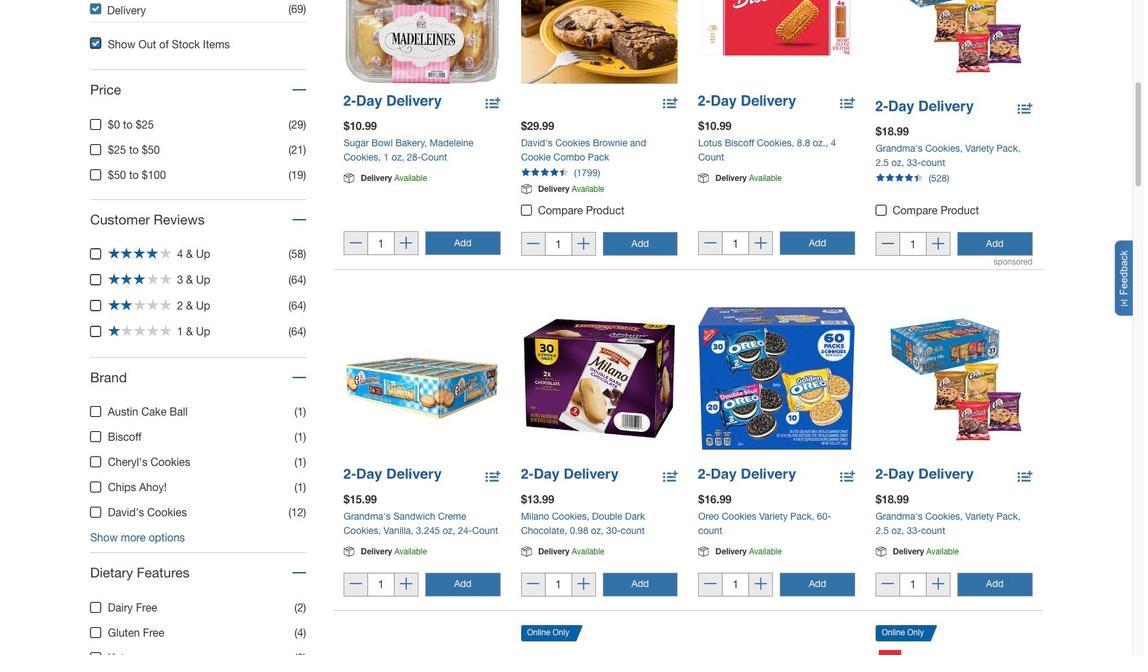 Task type: describe. For each thing, give the bounding box(es) containing it.
add to list  milano cookies, double dark chocolate, 0.98 oz, 30-count image
[[663, 469, 678, 486]]

add to list  sugar bowl bakery, madeleine cookies, 1 oz, 28-count image
[[486, 96, 501, 113]]

decrease quantity image for lotus biscoff cookies, 8.8 oz., 4 count image
[[705, 237, 717, 251]]

milano cookies, double dark chocolate, 0.98 oz, 30-count image
[[521, 300, 678, 457]]

add to list  lotus biscoff cookies, 8.8 oz., 4 count image
[[841, 96, 855, 113]]

rated 4.422399 out of 5 stars based on 528 reviews. element
[[866, 170, 1043, 188]]

david's cookies brownie and cookie combo pack image
[[521, 0, 678, 84]]

2 grandma's cookies, variety pack, 2.5 oz, 33-count image from the top
[[876, 300, 1033, 457]]

decrease quantity image for milano cookies, double dark chocolate, 0.98 oz, 30-count "image"
[[527, 578, 540, 592]]

st michel madeleine, classic french sponge cake 100 - count image
[[876, 647, 1033, 655]]

Quantity  text field
[[900, 232, 927, 256]]

2-day delivery image for oreo cookies variety pack, 60-count image on the right of page
[[699, 469, 796, 482]]

grandma's sandwich creme cookies, vanilla, 3.245 oz, 24-count image
[[344, 300, 501, 457]]

1 decrease quantity image from the top
[[882, 237, 894, 252]]

lotus biscoff cookies, 8.8 oz., 4 count image
[[699, 0, 855, 84]]



Task type: vqa. For each thing, say whether or not it's contained in the screenshot.
Add to List  Oreo Cookies Variety Pack, 60-count image
yes



Task type: locate. For each thing, give the bounding box(es) containing it.
0 vertical spatial decrease quantity image
[[882, 237, 894, 252]]

add to list  grandma's sandwich creme cookies, vanilla, 3.245 oz, 24-count image
[[486, 469, 501, 486]]

2 horizontal spatial increase quantity image
[[755, 237, 767, 251]]

2-day delivery image for sugar bowl bakery, madeleine cookies, 1 oz, 28-count image
[[344, 96, 442, 109]]

increase quantity image for add to list  milano cookies, double dark chocolate, 0.98 oz, 30-count icon
[[578, 578, 590, 592]]

decrease quantity image for oreo cookies variety pack, 60-count image on the right of page
[[705, 578, 717, 592]]

add to list  david's cookies brownie and cookie combo pack image
[[663, 96, 678, 113]]

grandma's cookies, variety pack, 2.5 oz, 33-count image
[[876, 0, 1033, 89], [876, 300, 1033, 457]]

increase quantity image for add to list  oreo cookies variety pack, 60-count icon at the bottom right of page
[[755, 578, 767, 592]]

2-day delivery image for grandma's sandwich creme cookies, vanilla, 3.245 oz, 24-count image
[[344, 469, 442, 482]]

decrease quantity image for grandma's sandwich creme cookies, vanilla, 3.245 oz, 24-count image
[[350, 578, 362, 592]]

0 vertical spatial grandma's cookies, variety pack, 2.5 oz, 33-count image
[[876, 0, 1033, 89]]

add to list  grandma's cookies, variety pack, 2.5 oz, 33-count image
[[1018, 469, 1033, 486]]

decrease quantity image
[[882, 237, 894, 252], [882, 578, 894, 592]]

add to list  oreo cookies variety pack, 60-count image
[[841, 469, 855, 486]]

0 horizontal spatial increase quantity image
[[400, 578, 412, 592]]

None text field
[[368, 232, 395, 256], [545, 232, 572, 256], [368, 232, 395, 256], [545, 232, 572, 256]]

oreo cookies variety pack, 60-count image
[[699, 300, 855, 457]]

2-day delivery image
[[344, 96, 442, 109], [699, 96, 796, 109], [876, 101, 974, 114], [344, 469, 442, 482], [521, 469, 619, 482], [699, 469, 796, 482], [876, 469, 974, 482]]

sugar bowl bakery, madeleine cookies, 1 oz, 28-count image
[[344, 0, 501, 84]]

2-day delivery image for lotus biscoff cookies, 8.8 oz., 4 count image
[[699, 96, 796, 109]]

2 decrease quantity image from the top
[[882, 578, 894, 592]]

1 vertical spatial decrease quantity image
[[882, 578, 894, 592]]

add to list image
[[1018, 100, 1033, 113]]

None text field
[[722, 232, 750, 256], [368, 573, 395, 597], [545, 573, 572, 597], [722, 573, 750, 597], [900, 573, 927, 597], [722, 232, 750, 256], [368, 573, 395, 597], [545, 573, 572, 597], [722, 573, 750, 597], [900, 573, 927, 597]]

increase quantity image for add to list  sugar bowl bakery, madeleine cookies, 1 oz, 28-count image
[[400, 237, 412, 251]]

increase quantity image
[[755, 237, 767, 251], [400, 578, 412, 592], [578, 578, 590, 592]]

2-day delivery image for milano cookies, double dark chocolate, 0.98 oz, 30-count "image"
[[521, 469, 619, 482]]

1 horizontal spatial increase quantity image
[[578, 578, 590, 592]]

1 grandma's cookies, variety pack, 2.5 oz, 33-count image from the top
[[876, 0, 1033, 89]]

1 vertical spatial grandma's cookies, variety pack, 2.5 oz, 33-count image
[[876, 300, 1033, 457]]

increase quantity image
[[400, 237, 412, 251], [578, 237, 590, 252], [932, 237, 945, 252], [755, 578, 767, 592], [932, 578, 945, 592]]

david's cookies decadent triple chocolate made with mini hershey's kisses and reese's peanut butter cup cookies tin – 2 count image
[[521, 647, 678, 655]]

decrease quantity image for sugar bowl bakery, madeleine cookies, 1 oz, 28-count image
[[350, 237, 362, 251]]

decrease quantity image
[[350, 237, 362, 251], [705, 237, 717, 251], [527, 237, 540, 252], [350, 578, 362, 592], [527, 578, 540, 592], [705, 578, 717, 592]]

increase quantity image for add to list  grandma's sandwich creme cookies, vanilla, 3.245 oz, 24-count icon
[[400, 578, 412, 592]]

increase quantity image for add to list  lotus biscoff cookies, 8.8 oz., 4 count 'icon'
[[755, 237, 767, 251]]

increase quantity image for add to list  grandma's cookies, variety pack, 2.5 oz, 33-count "icon"
[[932, 578, 945, 592]]



